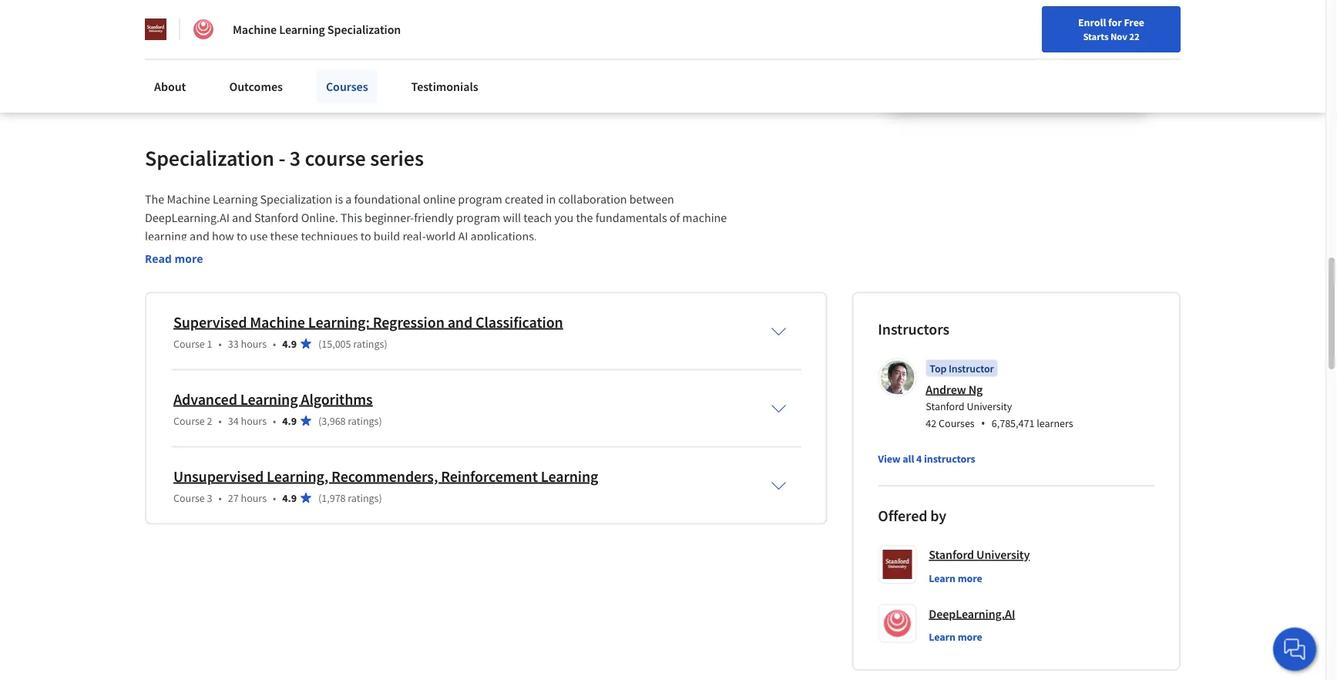 Task type: describe. For each thing, give the bounding box(es) containing it.
course for advanced learning algorithms
[[174, 414, 205, 428]]

collaboration
[[559, 192, 627, 207]]

1
[[207, 337, 213, 350]]

4.9 for learning,
[[282, 491, 297, 505]]

ai
[[458, 229, 468, 244]]

in inside the machine learning specialization is a foundational online program created in collaboration between deeplearning.ai and stanford online. this beginner-friendly program will teach you the fundamentals of machine learning and how to use these techniques to build real-world ai applications. read more
[[546, 192, 556, 207]]

deeplearning.ai image
[[193, 19, 214, 40]]

42
[[926, 416, 937, 430]]

course for unsupervised learning, recommenders, reinforcement learning
[[174, 491, 205, 505]]

andrew ng link
[[926, 382, 983, 397]]

instructor
[[949, 361, 995, 375]]

world
[[426, 229, 456, 244]]

and left how
[[190, 229, 210, 244]]

( 15,005 ratings )
[[318, 337, 388, 350]]

you
[[555, 210, 574, 226]]

read
[[145, 251, 172, 266]]

stanford university link
[[929, 545, 1031, 564]]

) for learning:
[[384, 337, 388, 350]]

1 vertical spatial your
[[331, 48, 354, 64]]

0 horizontal spatial 3
[[207, 491, 213, 505]]

27
[[228, 491, 239, 505]]

( for recommenders,
[[318, 491, 322, 505]]

outcomes link
[[220, 69, 292, 103]]

view
[[879, 452, 901, 466]]

top instructor andrew ng stanford university 42 courses • 6,785,471 learners
[[926, 361, 1074, 431]]

unsupervised learning, recommenders, reinforcement learning link
[[174, 466, 599, 486]]

linkedin
[[309, 30, 354, 45]]

in inside add this credential to your linkedin profile, resume, or cv share it on social media and in your performance review
[[319, 48, 328, 64]]

testimonials link
[[402, 69, 488, 103]]

• right 1
[[219, 337, 222, 350]]

is
[[335, 192, 343, 207]]

• down advanced learning algorithms link
[[273, 414, 276, 428]]

recommenders,
[[332, 466, 438, 486]]

andrew
[[926, 382, 967, 397]]

how
[[212, 229, 234, 244]]

machine for supervised
[[250, 312, 305, 332]]

top
[[930, 361, 947, 375]]

more inside the machine learning specialization is a foundational online program created in collaboration between deeplearning.ai and stanford online. this beginner-friendly program will teach you the fundamentals of machine learning and how to use these techniques to build real-world ai applications. read more
[[175, 251, 203, 266]]

cv
[[453, 30, 466, 45]]

credential
[[216, 30, 268, 45]]

6,785,471
[[992, 416, 1035, 430]]

learn for stanford university
[[929, 571, 956, 585]]

deeplearning.ai link
[[929, 604, 1016, 623]]

( 3,968 ratings )
[[318, 414, 382, 428]]

add this credential to your linkedin profile, resume, or cv share it on social media and in your performance review
[[171, 30, 466, 64]]

of
[[670, 210, 680, 226]]

english
[[1031, 17, 1068, 33]]

and right regression
[[448, 312, 473, 332]]

course for supervised machine learning: regression and classification
[[174, 337, 205, 350]]

offered by
[[879, 506, 947, 525]]

regression
[[373, 312, 445, 332]]

nov
[[1111, 30, 1128, 42]]

0 vertical spatial program
[[458, 192, 503, 207]]

show notifications image
[[1118, 19, 1137, 38]]

-
[[279, 144, 286, 171]]

1 horizontal spatial deeplearning.ai
[[929, 606, 1016, 621]]

beginner-
[[365, 210, 414, 226]]

hours for learning
[[241, 414, 267, 428]]

to inside add this credential to your linkedin profile, resume, or cv share it on social media and in your performance review
[[270, 30, 281, 45]]

0 horizontal spatial courses
[[326, 79, 368, 94]]

stanford university
[[929, 547, 1031, 563]]

2 horizontal spatial to
[[361, 229, 371, 244]]

learning inside the machine learning specialization is a foundational online program created in collaboration between deeplearning.ai and stanford online. this beginner-friendly program will teach you the fundamentals of machine learning and how to use these techniques to build real-world ai applications. read more
[[213, 192, 258, 207]]

foundational
[[354, 192, 421, 207]]

enroll for free starts nov 22
[[1079, 15, 1145, 42]]

starts
[[1084, 30, 1109, 42]]

( 1,978 ratings )
[[318, 491, 382, 505]]

english button
[[1003, 0, 1096, 50]]

classification
[[476, 312, 563, 332]]

) for algorithms
[[379, 414, 382, 428]]

teach
[[524, 210, 552, 226]]

• right the 33
[[273, 337, 276, 350]]

learning
[[145, 229, 187, 244]]

instructors
[[879, 319, 950, 338]]

stanford university image
[[145, 19, 167, 40]]

for
[[1109, 15, 1123, 29]]

stanford inside the machine learning specialization is a foundational online program created in collaboration between deeplearning.ai and stanford online. this beginner-friendly program will teach you the fundamentals of machine learning and how to use these techniques to build real-world ai applications. read more
[[254, 210, 299, 226]]

by
[[931, 506, 947, 525]]

machine
[[683, 210, 727, 226]]

and inside add this credential to your linkedin profile, resume, or cv share it on social media and in your performance review
[[296, 48, 316, 64]]

unsupervised
[[174, 466, 264, 486]]

4.9 for machine
[[282, 337, 297, 350]]

university inside top instructor andrew ng stanford university 42 courses • 6,785,471 learners
[[967, 399, 1013, 413]]

or
[[440, 30, 451, 45]]

specialization inside the machine learning specialization is a foundational online program created in collaboration between deeplearning.ai and stanford online. this beginner-friendly program will teach you the fundamentals of machine learning and how to use these techniques to build real-world ai applications. read more
[[260, 192, 333, 207]]

specialization - 3 course series
[[145, 144, 424, 171]]

offered
[[879, 506, 928, 525]]

ratings for learning:
[[353, 337, 384, 350]]

0 vertical spatial machine
[[233, 22, 277, 37]]

build
[[374, 229, 400, 244]]

advanced
[[174, 389, 237, 409]]

supervised
[[174, 312, 247, 332]]

more for stanford university
[[958, 571, 983, 585]]

3,968
[[322, 414, 346, 428]]

performance
[[357, 48, 423, 64]]

techniques
[[301, 229, 358, 244]]

and up use
[[232, 210, 252, 226]]

advanced learning algorithms
[[174, 389, 373, 409]]

this
[[341, 210, 362, 226]]

learn more button for stanford university
[[929, 570, 983, 586]]

15,005
[[322, 337, 351, 350]]

• inside top instructor andrew ng stanford university 42 courses • 6,785,471 learners
[[981, 415, 986, 431]]

a
[[346, 192, 352, 207]]

resume,
[[396, 30, 437, 45]]

social
[[229, 48, 259, 64]]

22
[[1130, 30, 1140, 42]]

1 vertical spatial specialization
[[145, 144, 274, 171]]

learning,
[[267, 466, 329, 486]]

machine learning specialization
[[233, 22, 401, 37]]



Task type: vqa. For each thing, say whether or not it's contained in the screenshot.
10:39
no



Task type: locate. For each thing, give the bounding box(es) containing it.
machine up the course 1 • 33 hours • on the left of page
[[250, 312, 305, 332]]

0 horizontal spatial your
[[283, 30, 307, 45]]

enroll
[[1079, 15, 1107, 29]]

hours for learning,
[[241, 491, 267, 505]]

•
[[219, 337, 222, 350], [273, 337, 276, 350], [219, 414, 222, 428], [273, 414, 276, 428], [981, 415, 986, 431], [219, 491, 222, 505], [273, 491, 276, 505]]

on
[[213, 48, 227, 64]]

deeplearning.ai up learning
[[145, 210, 230, 226]]

courses right 42
[[939, 416, 975, 430]]

media
[[261, 48, 294, 64]]

1 learn from the top
[[929, 571, 956, 585]]

more right read
[[175, 251, 203, 266]]

1 vertical spatial 4.9
[[282, 414, 297, 428]]

university down the ng
[[967, 399, 1013, 413]]

2 ( from the top
[[318, 414, 322, 428]]

friendly
[[414, 210, 454, 226]]

) right 3,968
[[379, 414, 382, 428]]

2 4.9 from the top
[[282, 414, 297, 428]]

more down deeplearning.ai "link"
[[958, 630, 983, 644]]

1 horizontal spatial to
[[270, 30, 281, 45]]

1 vertical spatial course
[[174, 414, 205, 428]]

3 course from the top
[[174, 491, 205, 505]]

supervised machine learning: regression and classification
[[174, 312, 563, 332]]

( down learning,
[[318, 491, 322, 505]]

1 horizontal spatial your
[[331, 48, 354, 64]]

0 vertical spatial specialization
[[328, 22, 401, 37]]

• right 2
[[219, 414, 222, 428]]

machine right the
[[167, 192, 210, 207]]

university up deeplearning.ai "link"
[[977, 547, 1031, 563]]

learn more down stanford university
[[929, 571, 983, 585]]

ratings down 'supervised machine learning: regression and classification'
[[353, 337, 384, 350]]

between
[[630, 192, 675, 207]]

learn more
[[929, 571, 983, 585], [929, 630, 983, 644]]

2 vertical spatial machine
[[250, 312, 305, 332]]

1 vertical spatial learn more button
[[929, 629, 983, 645]]

reinforcement
[[441, 466, 538, 486]]

learn
[[929, 571, 956, 585], [929, 630, 956, 644]]

1 vertical spatial program
[[456, 210, 501, 226]]

learning:
[[308, 312, 370, 332]]

• down learning,
[[273, 491, 276, 505]]

2 vertical spatial more
[[958, 630, 983, 644]]

hours
[[241, 337, 267, 350], [241, 414, 267, 428], [241, 491, 267, 505]]

specialization
[[328, 22, 401, 37], [145, 144, 274, 171], [260, 192, 333, 207]]

the machine learning specialization is a foundational online program created in collaboration between deeplearning.ai and stanford online. this beginner-friendly program will teach you the fundamentals of machine learning and how to use these techniques to build real-world ai applications. read more
[[145, 192, 730, 266]]

the
[[145, 192, 164, 207]]

0 vertical spatial course
[[174, 337, 205, 350]]

2 vertical spatial stanford
[[929, 547, 975, 563]]

your up media at the top left of page
[[283, 30, 307, 45]]

0 vertical spatial deeplearning.ai
[[145, 210, 230, 226]]

1 ( from the top
[[318, 337, 322, 350]]

stanford
[[254, 210, 299, 226], [926, 399, 965, 413], [929, 547, 975, 563]]

deeplearning.ai inside the machine learning specialization is a foundational online program created in collaboration between deeplearning.ai and stanford online. this beginner-friendly program will teach you the fundamentals of machine learning and how to use these techniques to build real-world ai applications. read more
[[145, 210, 230, 226]]

specialization up the
[[145, 144, 274, 171]]

( down learning:
[[318, 337, 322, 350]]

supervised machine learning: regression and classification link
[[174, 312, 563, 332]]

stanford inside top instructor andrew ng stanford university 42 courses • 6,785,471 learners
[[926, 399, 965, 413]]

( down algorithms
[[318, 414, 322, 428]]

review
[[426, 48, 460, 64]]

3 hours from the top
[[241, 491, 267, 505]]

1 hours from the top
[[241, 337, 267, 350]]

) down recommenders,
[[379, 491, 382, 505]]

1 vertical spatial deeplearning.ai
[[929, 606, 1016, 621]]

34
[[228, 414, 239, 428]]

1 vertical spatial (
[[318, 414, 322, 428]]

these
[[270, 229, 299, 244]]

learn down stanford university
[[929, 571, 956, 585]]

learn more down deeplearning.ai "link"
[[929, 630, 983, 644]]

1 vertical spatial learn
[[929, 630, 956, 644]]

0 vertical spatial learn
[[929, 571, 956, 585]]

1 learn more from the top
[[929, 571, 983, 585]]

coursera career certificate image
[[890, 0, 1147, 110]]

1 horizontal spatial 3
[[290, 144, 301, 171]]

learn more button down stanford university
[[929, 570, 983, 586]]

0 vertical spatial university
[[967, 399, 1013, 413]]

2 vertical spatial specialization
[[260, 192, 333, 207]]

deeplearning.ai down stanford university
[[929, 606, 1016, 621]]

more down stanford university
[[958, 571, 983, 585]]

0 vertical spatial 4.9
[[282, 337, 297, 350]]

2 vertical spatial hours
[[241, 491, 267, 505]]

share
[[171, 48, 201, 64]]

0 vertical spatial learn more
[[929, 571, 983, 585]]

view all 4 instructors
[[879, 452, 976, 466]]

0 vertical spatial courses
[[326, 79, 368, 94]]

outcomes
[[229, 79, 283, 94]]

specialization up online.
[[260, 192, 333, 207]]

0 vertical spatial learn more button
[[929, 570, 983, 586]]

view all 4 instructors button
[[879, 451, 976, 466]]

more for deeplearning.ai
[[958, 630, 983, 644]]

use
[[250, 229, 268, 244]]

machine up the social
[[233, 22, 277, 37]]

about link
[[145, 69, 195, 103]]

1 vertical spatial courses
[[939, 416, 975, 430]]

profile,
[[356, 30, 393, 45]]

and right media at the top left of page
[[296, 48, 316, 64]]

hours for machine
[[241, 337, 267, 350]]

hours right the 33
[[241, 337, 267, 350]]

course left 2
[[174, 414, 205, 428]]

machine for the
[[167, 192, 210, 207]]

hours right the 27
[[241, 491, 267, 505]]

0 horizontal spatial deeplearning.ai
[[145, 210, 230, 226]]

more
[[175, 251, 203, 266], [958, 571, 983, 585], [958, 630, 983, 644]]

courses down add this credential to your linkedin profile, resume, or cv share it on social media and in your performance review
[[326, 79, 368, 94]]

2 vertical spatial (
[[318, 491, 322, 505]]

andrew ng image
[[881, 360, 915, 394]]

4.9 for learning
[[282, 414, 297, 428]]

machine inside the machine learning specialization is a foundational online program created in collaboration between deeplearning.ai and stanford online. this beginner-friendly program will teach you the fundamentals of machine learning and how to use these techniques to build real-world ai applications. read more
[[167, 192, 210, 207]]

2 learn from the top
[[929, 630, 956, 644]]

algorithms
[[301, 389, 373, 409]]

online
[[423, 192, 456, 207]]

advanced learning algorithms link
[[174, 389, 373, 409]]

in
[[319, 48, 328, 64], [546, 192, 556, 207]]

3 ( from the top
[[318, 491, 322, 505]]

1 vertical spatial ratings
[[348, 414, 379, 428]]

course
[[174, 337, 205, 350], [174, 414, 205, 428], [174, 491, 205, 505]]

3 down unsupervised
[[207, 491, 213, 505]]

2 vertical spatial ratings
[[348, 491, 379, 505]]

course 2 • 34 hours •
[[174, 414, 276, 428]]

hours right the 34
[[241, 414, 267, 428]]

1 vertical spatial learn more
[[929, 630, 983, 644]]

course down unsupervised
[[174, 491, 205, 505]]

2 hours from the top
[[241, 414, 267, 428]]

learn for deeplearning.ai
[[929, 630, 956, 644]]

4.9
[[282, 337, 297, 350], [282, 414, 297, 428], [282, 491, 297, 505]]

4.9 left 15,005
[[282, 337, 297, 350]]

in up the you
[[546, 192, 556, 207]]

0 vertical spatial (
[[318, 337, 322, 350]]

unsupervised learning, recommenders, reinforcement learning
[[174, 466, 599, 486]]

courses
[[326, 79, 368, 94], [939, 416, 975, 430]]

1 vertical spatial machine
[[167, 192, 210, 207]]

learn more button down deeplearning.ai "link"
[[929, 629, 983, 645]]

add
[[171, 30, 192, 45]]

course left 1
[[174, 337, 205, 350]]

1 learn more button from the top
[[929, 570, 983, 586]]

3 right the -
[[290, 144, 301, 171]]

chat with us image
[[1283, 637, 1308, 662]]

ng
[[969, 382, 983, 397]]

stanford down by
[[929, 547, 975, 563]]

courses inside top instructor andrew ng stanford university 42 courses • 6,785,471 learners
[[939, 416, 975, 430]]

applications.
[[471, 229, 537, 244]]

online.
[[301, 210, 338, 226]]

ratings for algorithms
[[348, 414, 379, 428]]

• left 6,785,471
[[981, 415, 986, 431]]

1 vertical spatial )
[[379, 414, 382, 428]]

0 vertical spatial your
[[283, 30, 307, 45]]

about
[[154, 79, 186, 94]]

1 horizontal spatial in
[[546, 192, 556, 207]]

course 3 • 27 hours •
[[174, 491, 276, 505]]

1 horizontal spatial courses
[[939, 416, 975, 430]]

1 vertical spatial more
[[958, 571, 983, 585]]

program
[[458, 192, 503, 207], [456, 210, 501, 226]]

2 learn more button from the top
[[929, 629, 983, 645]]

1 vertical spatial 3
[[207, 491, 213, 505]]

1 vertical spatial hours
[[241, 414, 267, 428]]

series
[[370, 144, 424, 171]]

stanford down andrew
[[926, 399, 965, 413]]

stanford up these
[[254, 210, 299, 226]]

2 vertical spatial 4.9
[[282, 491, 297, 505]]

ratings for recommenders,
[[348, 491, 379, 505]]

0 vertical spatial 3
[[290, 144, 301, 171]]

0 horizontal spatial in
[[319, 48, 328, 64]]

0 horizontal spatial to
[[237, 229, 247, 244]]

specialization up performance
[[328, 22, 401, 37]]

machine
[[233, 22, 277, 37], [167, 192, 210, 207], [250, 312, 305, 332]]

created
[[505, 192, 544, 207]]

2 vertical spatial )
[[379, 491, 382, 505]]

to
[[270, 30, 281, 45], [237, 229, 247, 244], [361, 229, 371, 244]]

learn more button for deeplearning.ai
[[929, 629, 983, 645]]

1 4.9 from the top
[[282, 337, 297, 350]]

2 vertical spatial course
[[174, 491, 205, 505]]

in down linkedin
[[319, 48, 328, 64]]

2 course from the top
[[174, 414, 205, 428]]

0 vertical spatial in
[[319, 48, 328, 64]]

) for recommenders,
[[379, 491, 382, 505]]

learners
[[1037, 416, 1074, 430]]

deeplearning.ai
[[145, 210, 230, 226], [929, 606, 1016, 621]]

to left use
[[237, 229, 247, 244]]

will
[[503, 210, 521, 226]]

ratings right 3,968
[[348, 414, 379, 428]]

learn down deeplearning.ai "link"
[[929, 630, 956, 644]]

learn more for stanford university
[[929, 571, 983, 585]]

the
[[576, 210, 593, 226]]

1 vertical spatial university
[[977, 547, 1031, 563]]

free
[[1125, 15, 1145, 29]]

( for algorithms
[[318, 414, 322, 428]]

0 vertical spatial more
[[175, 251, 203, 266]]

3 4.9 from the top
[[282, 491, 297, 505]]

your down linkedin
[[331, 48, 354, 64]]

33
[[228, 337, 239, 350]]

4.9 down advanced learning algorithms link
[[282, 414, 297, 428]]

0 vertical spatial )
[[384, 337, 388, 350]]

this
[[194, 30, 213, 45]]

read more button
[[145, 250, 203, 266]]

0 vertical spatial hours
[[241, 337, 267, 350]]

learn more for deeplearning.ai
[[929, 630, 983, 644]]

) down supervised machine learning: regression and classification link
[[384, 337, 388, 350]]

ratings right 1,978 on the bottom
[[348, 491, 379, 505]]

fundamentals
[[596, 210, 668, 226]]

1 vertical spatial in
[[546, 192, 556, 207]]

all
[[903, 452, 915, 466]]

None search field
[[220, 10, 590, 40]]

0 vertical spatial ratings
[[353, 337, 384, 350]]

to left build
[[361, 229, 371, 244]]

3
[[290, 144, 301, 171], [207, 491, 213, 505]]

learning
[[279, 22, 325, 37], [213, 192, 258, 207], [240, 389, 298, 409], [541, 466, 599, 486]]

• left the 27
[[219, 491, 222, 505]]

2 learn more from the top
[[929, 630, 983, 644]]

( for learning:
[[318, 337, 322, 350]]

4.9 down learning,
[[282, 491, 297, 505]]

real-
[[403, 229, 426, 244]]

1 vertical spatial stanford
[[926, 399, 965, 413]]

1,978
[[322, 491, 346, 505]]

1 course from the top
[[174, 337, 205, 350]]

to up media at the top left of page
[[270, 30, 281, 45]]

2
[[207, 414, 213, 428]]

0 vertical spatial stanford
[[254, 210, 299, 226]]



